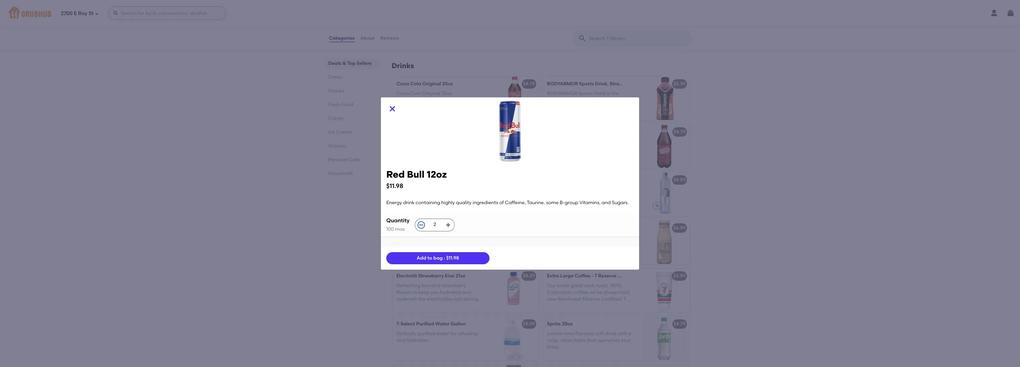 Task type: locate. For each thing, give the bounding box(es) containing it.
household
[[329, 171, 353, 177]]

electrolytes down the hydrated
[[427, 297, 454, 303]]

bull for red bull 12oz $11.98
[[407, 169, 425, 180]]

for inside perfectly purified water for refueling and hydration.
[[451, 331, 457, 337]]

vanilla
[[610, 242, 625, 248]]

0 horizontal spatial group
[[415, 201, 429, 206]]

with up flavor
[[421, 32, 431, 38]]

0 vertical spatial water
[[397, 242, 410, 248]]

drinks down the zesty at the top of the page
[[392, 62, 414, 70]]

and inside the funyuns® onion flavored rings are a deliciously different snack that's fun to eat, with a crisp texture and zesty onion flavor
[[465, 32, 474, 38]]

refueling
[[458, 331, 478, 337]]

0 vertical spatial from
[[462, 235, 473, 241]]

group down the vapor
[[565, 200, 579, 206]]

water
[[397, 242, 410, 248], [437, 331, 450, 337]]

0 horizontal spatial water
[[397, 242, 410, 248]]

drinks down deals
[[329, 74, 343, 80]]

group down red bull 12oz $11.98
[[415, 201, 429, 206]]

0 vertical spatial crisp
[[436, 32, 447, 38]]

coca cola original 20oz
[[397, 81, 453, 87], [397, 91, 452, 96]]

0 horizontal spatial vitamins,
[[430, 201, 451, 206]]

7-select water 24 pack image
[[489, 125, 539, 169]]

0 vertical spatial cola
[[411, 81, 422, 87]]

28oz
[[656, 81, 667, 87]]

smartwater
[[601, 194, 629, 200]]

food
[[342, 102, 354, 108]]

colombian
[[618, 274, 644, 279]]

bodyarmor
[[548, 81, 579, 87]]

drink down red bull 12oz
[[414, 187, 425, 193]]

lime
[[565, 331, 575, 337]]

1 horizontal spatial can
[[571, 187, 580, 193]]

the
[[419, 297, 426, 303]]

coca
[[397, 81, 409, 87], [397, 91, 409, 96]]

0 vertical spatial electrolytes
[[575, 201, 601, 206]]

to inside refreshing kiwi and strawberry flavors to keep you hydrated and replenish the electrolytes lost during exercise.
[[413, 290, 418, 296]]

red
[[387, 169, 405, 180], [397, 177, 406, 183]]

can down purity
[[548, 194, 556, 200]]

sellers
[[357, 61, 372, 66]]

to left bag
[[428, 256, 433, 261]]

and right pure
[[583, 207, 593, 213]]

1 vertical spatial $11.98
[[447, 256, 459, 261]]

some up quantity
[[397, 201, 409, 206]]

hydrated
[[440, 290, 461, 296]]

0 vertical spatial coca
[[397, 81, 409, 87]]

0 horizontal spatial of
[[423, 194, 428, 200]]

with up your
[[618, 331, 628, 337]]

reserve
[[599, 274, 617, 279]]

and down 'perfectly' at the bottom
[[397, 338, 406, 344]]

0 vertical spatial caffeine,
[[429, 194, 450, 200]]

with inside discover a creamy blend of coffee and milk, mixed with divine vanilla flavor. the finest arabica beans create a rich and undeniably luscious beverage.
[[584, 242, 594, 248]]

0 vertical spatial coca cola original 20oz
[[397, 81, 453, 87]]

bodyarmor sports drink, strawberry banana 28oz image
[[640, 77, 690, 121]]

containing down red bull 12oz
[[426, 187, 451, 193]]

0 vertical spatial ingredients
[[397, 194, 422, 200]]

1 horizontal spatial strawberry
[[610, 81, 636, 87]]

2 coca from the top
[[397, 91, 409, 96]]

2 vertical spatial $4.79
[[674, 322, 686, 328]]

slurpee cherry 30oz image
[[640, 366, 690, 368]]

containing up input item quantity number field on the left bottom of page
[[416, 200, 441, 206]]

can up the vapor
[[571, 187, 580, 193]]

1 vertical spatial water
[[437, 331, 450, 337]]

1 vertical spatial of
[[500, 200, 504, 206]]

1 horizontal spatial taurine,
[[527, 200, 545, 206]]

zesty
[[397, 39, 408, 45]]

deals & top sellers
[[329, 61, 372, 66]]

0 horizontal spatial crisp
[[436, 32, 447, 38]]

0 vertical spatial $11.98
[[387, 182, 404, 190]]

roy
[[78, 10, 87, 16]]

0 horizontal spatial some
[[397, 201, 409, 206]]

b- down 'feel.'
[[560, 200, 565, 206]]

extra large coffee - 7 reserve colombian 24oz image
[[640, 269, 690, 313]]

of inside discover a creamy blend of coffee and milk, mixed with divine vanilla flavor. the finest arabica beans create a rich and undeniably luscious beverage.
[[605, 235, 610, 241]]

main navigation navigation
[[0, 0, 1021, 26]]

0 horizontal spatial you
[[431, 290, 439, 296]]

blend
[[591, 235, 604, 241]]

1 horizontal spatial crisp
[[594, 207, 605, 213]]

to right fun
[[405, 32, 410, 38]]

funyuns® onion flavored rings are a deliciously different snack that's fun to eat, with a crisp texture and zesty onion flavor button
[[393, 5, 539, 49]]

from up not at the bottom left of page
[[462, 235, 473, 241]]

drink up quantity
[[403, 200, 415, 206]]

drink,
[[596, 81, 609, 87]]

21oz
[[456, 274, 466, 279]]

taurine, up svg icon on the bottom left
[[451, 194, 469, 200]]

1 vertical spatial drink
[[403, 200, 415, 206]]

sugars.
[[612, 200, 629, 206], [463, 201, 480, 206]]

12oz for red bull 12oz
[[417, 177, 426, 183]]

water down the water
[[437, 331, 450, 337]]

1 horizontal spatial 12oz
[[427, 169, 447, 180]]

12oz inside red bull 12oz $11.98
[[427, 169, 447, 180]]

fresh food tab
[[329, 101, 376, 108]]

$4.79
[[524, 81, 535, 87], [674, 129, 686, 135], [674, 322, 686, 328]]

svg image
[[446, 223, 451, 228]]

of
[[423, 194, 428, 200], [500, 200, 504, 206], [605, 235, 610, 241]]

2 vertical spatial of
[[605, 235, 610, 241]]

b-
[[560, 200, 565, 206], [410, 201, 415, 206]]

water inside perfectly purified water for refueling and hydration.
[[437, 331, 450, 337]]

a up your
[[629, 331, 632, 337]]

and up flavor.
[[548, 242, 557, 248]]

1 horizontal spatial $11.98
[[447, 256, 459, 261]]

$4.79 for lemon-lime flavored soft drink with a crisp, clean taste that quenches your thirst.
[[674, 322, 686, 328]]

0 vertical spatial $4.79
[[524, 81, 535, 87]]

perfectly
[[397, 331, 417, 337]]

crisp left taste.
[[594, 207, 605, 213]]

thirst.
[[548, 345, 560, 351]]

1 horizontal spatial water
[[437, 331, 450, 337]]

undeniably
[[588, 256, 613, 261]]

electrolytes down the distilled
[[575, 201, 601, 206]]

svg image
[[1008, 9, 1016, 17], [113, 10, 119, 16], [95, 12, 99, 16], [389, 105, 397, 113], [419, 223, 424, 228]]

drink up the quenches
[[606, 331, 617, 337]]

drinks inside 'tab'
[[329, 74, 343, 80]]

to inside the funyuns® onion flavored rings are a deliciously different snack that's fun to eat, with a crisp texture and zesty onion flavor
[[405, 32, 410, 38]]

bag
[[434, 256, 443, 261]]

a down the different
[[432, 32, 435, 38]]

a
[[397, 26, 400, 31], [432, 32, 435, 38], [609, 201, 613, 206], [568, 235, 571, 241], [564, 256, 567, 261], [629, 331, 632, 337]]

energy drink containing highly quality ingredients of caffeine, taurine, some b-group vitamins, and sugars.
[[397, 187, 482, 206], [387, 200, 629, 206]]

flavored
[[438, 19, 458, 24]]

Input item quantity number field
[[428, 219, 443, 231]]

deals & top sellers tab
[[329, 60, 376, 67]]

1 vertical spatial strawberry
[[419, 274, 444, 279]]

0 horizontal spatial to
[[405, 32, 410, 38]]

and down juice
[[445, 242, 454, 248]]

vitamins, down the distilled
[[580, 200, 601, 206]]

$5.99
[[523, 322, 535, 328]]

orange
[[413, 226, 431, 231]]

crisp inside purity you can taste; hydration you can feel. vapor distilled smartwater with added electrolytes for a distinctive pure and crisp taste.
[[594, 207, 605, 213]]

1 horizontal spatial group
[[565, 200, 579, 206]]

1 vertical spatial coca
[[397, 91, 409, 96]]

lemon-lime flavored soft drink with a crisp, clean taste that quenches your thirst.
[[548, 331, 632, 351]]

electrolytes
[[575, 201, 601, 206], [427, 297, 454, 303]]

$4.79 inside button
[[674, 129, 686, 135]]

household tab
[[329, 170, 376, 177]]

0 horizontal spatial 12oz
[[417, 177, 426, 183]]

purified
[[416, 322, 434, 328]]

1 vertical spatial containing
[[416, 200, 441, 206]]

1 horizontal spatial caffeine,
[[505, 200, 526, 206]]

exercise.
[[397, 304, 417, 309]]

to left keep
[[413, 290, 418, 296]]

red inside red bull 12oz $11.98
[[387, 169, 405, 180]]

water down a
[[397, 242, 410, 248]]

beverage.
[[548, 262, 571, 268]]

0 vertical spatial containing
[[426, 187, 451, 193]]

clean
[[561, 338, 574, 344]]

1 vertical spatial electrolytes
[[427, 297, 454, 303]]

smartwater 1l image
[[640, 173, 690, 217]]

highly
[[452, 187, 465, 193], [442, 200, 455, 206]]

you
[[562, 187, 570, 193], [618, 187, 626, 193], [431, 290, 439, 296]]

vitamins, up input item quantity number field on the left bottom of page
[[430, 201, 451, 206]]

0 horizontal spatial taurine,
[[451, 194, 469, 200]]

vitamins,
[[580, 200, 601, 206], [430, 201, 451, 206]]

$4.79 for coca cola original 20oz
[[524, 81, 535, 87]]

and down that's
[[465, 32, 474, 38]]

2 horizontal spatial of
[[605, 235, 610, 241]]

0 vertical spatial energy
[[397, 187, 412, 193]]

2 horizontal spatial to
[[428, 256, 433, 261]]

1 vertical spatial ingredients
[[473, 200, 499, 206]]

from right not at the bottom left of page
[[464, 242, 475, 248]]

1 vertical spatial cola
[[411, 91, 421, 96]]

for down gallon
[[451, 331, 457, 337]]

you up smartwater
[[618, 187, 626, 193]]

1 vertical spatial for
[[451, 331, 457, 337]]

add to bag : $11.98
[[417, 256, 459, 261]]

0 vertical spatial for
[[602, 201, 608, 206]]

a up taste.
[[609, 201, 613, 206]]

1 vertical spatial to
[[428, 256, 433, 261]]

$12.39 button
[[393, 125, 539, 169]]

1 vertical spatial $4.79
[[674, 129, 686, 135]]

and down finest
[[578, 256, 587, 261]]

1 vertical spatial energy
[[387, 200, 402, 206]]

monster 16oz image
[[489, 366, 539, 368]]

b- down red bull 12oz
[[410, 201, 415, 206]]

1 horizontal spatial you
[[562, 187, 570, 193]]

0 horizontal spatial electrolytes
[[427, 297, 454, 303]]

2 vertical spatial to
[[413, 290, 418, 296]]

0 horizontal spatial strawberry
[[419, 274, 444, 279]]

purity
[[548, 187, 560, 193]]

with up distinctive
[[548, 201, 557, 206]]

grocery
[[329, 143, 347, 149]]

0 horizontal spatial drinks
[[329, 74, 343, 80]]

added
[[558, 201, 573, 206]]

$11.98
[[387, 182, 404, 190], [447, 256, 459, 261]]

2 horizontal spatial you
[[618, 187, 626, 193]]

1 horizontal spatial for
[[602, 201, 608, 206]]

taste;
[[581, 187, 594, 193]]

taurine, left "added"
[[527, 200, 545, 206]]

fresh food
[[329, 102, 354, 108]]

0 horizontal spatial can
[[548, 194, 556, 200]]

1 horizontal spatial vitamins,
[[580, 200, 601, 206]]

1 vertical spatial crisp
[[594, 207, 605, 213]]

1 horizontal spatial to
[[413, 290, 418, 296]]

can
[[571, 187, 580, 193], [548, 194, 556, 200]]

red for red bull 12oz $11.98
[[387, 169, 405, 180]]

1 horizontal spatial electrolytes
[[575, 201, 601, 206]]

coca cola original 20oz image
[[489, 77, 539, 121]]

you right keep
[[431, 290, 439, 296]]

flavor
[[423, 39, 436, 45]]

1 vertical spatial coca cola original 20oz
[[397, 91, 452, 96]]

some
[[547, 200, 559, 206], [397, 201, 409, 206]]

preservtives
[[417, 242, 444, 248]]

1 vertical spatial highly
[[442, 200, 455, 206]]

1 vertical spatial quality
[[456, 200, 472, 206]]

strawberry up the kiwi
[[419, 274, 444, 279]]

for inside purity you can taste; hydration you can feel. vapor distilled smartwater with added electrolytes for a distinctive pure and crisp taste.
[[602, 201, 608, 206]]

with up arabica
[[584, 242, 594, 248]]

bull for red bull 12oz
[[407, 177, 415, 183]]

1 horizontal spatial sugars.
[[612, 200, 629, 206]]

luscious
[[614, 256, 633, 261]]

52oz
[[446, 226, 457, 231]]

hydration.
[[407, 338, 430, 344]]

energy down red bull 12oz
[[397, 187, 412, 193]]

1 vertical spatial drinks
[[329, 74, 343, 80]]

0 vertical spatial to
[[405, 32, 410, 38]]

drink
[[414, 187, 425, 193], [403, 200, 415, 206], [606, 331, 617, 337]]

0 vertical spatial of
[[423, 194, 428, 200]]

1 vertical spatial can
[[548, 194, 556, 200]]

funyuns® onion flavored rings are a deliciously different snack that's fun to eat, with a crisp texture and zesty onion flavor
[[397, 19, 480, 45]]

delicious
[[401, 235, 421, 241]]

ice cream tab
[[329, 129, 376, 136]]

0 horizontal spatial for
[[451, 331, 457, 337]]

12oz for red bull 12oz $11.98
[[427, 169, 447, 180]]

strawberry right drink,
[[610, 81, 636, 87]]

1 horizontal spatial b-
[[560, 200, 565, 206]]

you up 'feel.'
[[562, 187, 570, 193]]

orange
[[423, 235, 439, 241]]

strawberry
[[442, 283, 466, 289]]

divine
[[595, 242, 609, 248]]

0 horizontal spatial $11.98
[[387, 182, 404, 190]]

2 vertical spatial drink
[[606, 331, 617, 337]]

personal care
[[329, 157, 361, 163]]

1 horizontal spatial of
[[500, 200, 504, 206]]

replenish
[[397, 297, 417, 303]]

simply orange juice 52oz
[[397, 226, 457, 231]]

with inside the funyuns® onion flavored rings are a deliciously different snack that's fun to eat, with a crisp texture and zesty onion flavor
[[421, 32, 431, 38]]

bull inside red bull 12oz $11.98
[[407, 169, 425, 180]]

ingredients
[[397, 194, 422, 200], [473, 200, 499, 206]]

different
[[426, 26, 445, 31]]

crisp down the different
[[436, 32, 447, 38]]

some up distinctive
[[547, 200, 559, 206]]

$3.59
[[674, 274, 686, 279]]

for up taste.
[[602, 201, 608, 206]]

energy up quantity
[[387, 200, 402, 206]]

1 vertical spatial from
[[464, 242, 475, 248]]

starbucks frappuccino vanilla 13.7oz image
[[640, 221, 690, 265]]

magnifying glass icon image
[[579, 34, 587, 42]]

st
[[89, 10, 94, 16]]

2 vertical spatial 20oz
[[562, 322, 573, 328]]

0 vertical spatial drinks
[[392, 62, 414, 70]]



Task type: describe. For each thing, give the bounding box(es) containing it.
red for red bull 12oz
[[397, 177, 406, 183]]

deals
[[329, 61, 342, 66]]

0 vertical spatial original
[[423, 81, 441, 87]]

100
[[387, 227, 394, 232]]

$4.59
[[674, 177, 686, 183]]

refreshing
[[397, 283, 421, 289]]

0 vertical spatial can
[[571, 187, 580, 193]]

reviews
[[381, 35, 399, 41]]

2 coca cola original 20oz from the top
[[397, 91, 452, 96]]

top
[[348, 61, 356, 66]]

a inside purity you can taste; hydration you can feel. vapor distilled smartwater with added electrolytes for a distinctive pure and crisp taste.
[[609, 201, 613, 206]]

cream
[[337, 130, 353, 135]]

create
[[548, 256, 563, 261]]

eat,
[[411, 32, 420, 38]]

keep
[[419, 290, 430, 296]]

1 horizontal spatial ingredients
[[473, 200, 499, 206]]

candy tab
[[329, 115, 376, 122]]

a delicious orange juice free from water or preservtives and not from concentrate.
[[397, 235, 475, 254]]

0 vertical spatial taurine,
[[451, 194, 469, 200]]

&
[[343, 61, 347, 66]]

about button
[[360, 26, 375, 50]]

categories button
[[329, 26, 355, 50]]

discover
[[548, 235, 567, 241]]

a inside lemon-lime flavored soft drink with a crisp, clean taste that quenches your thirst.
[[629, 331, 632, 337]]

$11.98 inside red bull 12oz $11.98
[[387, 182, 404, 190]]

$5.29
[[523, 274, 535, 279]]

drinks tab
[[329, 74, 376, 81]]

arabica
[[586, 249, 604, 254]]

and inside purity you can taste; hydration you can feel. vapor distilled smartwater with added electrolytes for a distinctive pure and crisp taste.
[[583, 207, 593, 213]]

juice
[[440, 235, 451, 241]]

personal care tab
[[329, 156, 376, 164]]

extra large coffee - 7 reserve colombian 24oz
[[548, 274, 656, 279]]

not
[[456, 242, 463, 248]]

quantity 100 max
[[387, 218, 410, 232]]

the
[[562, 249, 571, 254]]

0 vertical spatial quality
[[466, 187, 482, 193]]

grocery tab
[[329, 143, 376, 150]]

7-select purified water gallon image
[[489, 317, 539, 361]]

your
[[622, 338, 632, 344]]

red bull 12oz image
[[489, 173, 539, 217]]

flavor.
[[548, 249, 561, 254]]

taste
[[575, 338, 586, 344]]

select
[[401, 322, 415, 328]]

crisp inside the funyuns® onion flavored rings are a deliciously different snack that's fun to eat, with a crisp texture and zesty onion flavor
[[436, 32, 447, 38]]

simply
[[397, 226, 412, 231]]

fun
[[397, 32, 404, 38]]

water inside a delicious orange juice free from water or preservtives and not from concentrate.
[[397, 242, 410, 248]]

you inside refreshing kiwi and strawberry flavors to keep you hydrated and replenish the electrolytes lost during exercise.
[[431, 290, 439, 296]]

distilled
[[583, 194, 600, 200]]

1 horizontal spatial drinks
[[392, 62, 414, 70]]

1 vertical spatial original
[[423, 91, 441, 96]]

and inside perfectly purified water for refueling and hydration.
[[397, 338, 406, 344]]

ice cream
[[329, 130, 353, 135]]

1 vertical spatial caffeine,
[[505, 200, 526, 206]]

or
[[411, 242, 416, 248]]

a
[[397, 235, 400, 241]]

1 coca from the top
[[397, 81, 409, 87]]

-
[[592, 274, 594, 279]]

rings
[[459, 19, 471, 24]]

that's
[[461, 26, 474, 31]]

red bull 12oz $11.98
[[387, 169, 447, 190]]

:
[[444, 256, 445, 261]]

0 horizontal spatial sugars.
[[463, 201, 480, 206]]

vapor
[[568, 194, 582, 200]]

0 horizontal spatial ingredients
[[397, 194, 422, 200]]

a up "mixed"
[[568, 235, 571, 241]]

a left rich
[[564, 256, 567, 261]]

0 vertical spatial 20oz
[[443, 81, 453, 87]]

electrolit strawberry kiwi 21oz image
[[489, 269, 539, 313]]

red bull 12oz
[[397, 177, 426, 183]]

funyuns®
[[397, 19, 422, 24]]

kiwi
[[445, 274, 455, 279]]

and inside a delicious orange juice free from water or preservtives and not from concentrate.
[[445, 242, 454, 248]]

lemon-
[[548, 331, 565, 337]]

electrolytes inside purity you can taste; hydration you can feel. vapor distilled smartwater with added electrolytes for a distinctive pure and crisp taste.
[[575, 201, 601, 206]]

a up fun
[[397, 26, 400, 31]]

2700
[[61, 10, 73, 16]]

with inside purity you can taste; hydration you can feel. vapor distilled smartwater with added electrolytes for a distinctive pure and crisp taste.
[[548, 201, 557, 206]]

quantity
[[387, 218, 410, 224]]

refreshing kiwi and strawberry flavors to keep you hydrated and replenish the electrolytes lost during exercise.
[[397, 283, 479, 309]]

7-
[[397, 322, 401, 328]]

electrolit
[[397, 274, 417, 279]]

coffee
[[611, 235, 625, 241]]

sprite 20oz
[[548, 322, 573, 328]]

water
[[436, 322, 450, 328]]

$12.39
[[522, 129, 535, 135]]

hydration
[[595, 187, 617, 193]]

that
[[587, 338, 597, 344]]

0 horizontal spatial b-
[[410, 201, 415, 206]]

simply orange juice 52oz image
[[489, 221, 539, 265]]

dr pepper 20oz image
[[640, 125, 690, 169]]

1 vertical spatial taurine,
[[527, 200, 545, 206]]

finest
[[572, 249, 584, 254]]

$5.39
[[674, 81, 686, 87]]

lost
[[455, 297, 463, 303]]

feel.
[[557, 194, 567, 200]]

and up taste.
[[602, 200, 611, 206]]

bodyarmor sports drink, strawberry banana 28oz
[[548, 81, 667, 87]]

perfectly purified water for refueling and hydration.
[[397, 331, 478, 344]]

sprite 20oz image
[[640, 317, 690, 361]]

and right the kiwi
[[432, 283, 441, 289]]

add
[[417, 256, 427, 261]]

and up "during"
[[462, 290, 471, 296]]

flavors
[[397, 290, 412, 296]]

24oz
[[645, 274, 656, 279]]

0 horizontal spatial caffeine,
[[429, 194, 450, 200]]

drink inside lemon-lime flavored soft drink with a crisp, clean taste that quenches your thirst.
[[606, 331, 617, 337]]

with inside lemon-lime flavored soft drink with a crisp, clean taste that quenches your thirst.
[[618, 331, 628, 337]]

purified
[[418, 331, 435, 337]]

free
[[452, 235, 461, 241]]

electrolytes inside refreshing kiwi and strawberry flavors to keep you hydrated and replenish the electrolytes lost during exercise.
[[427, 297, 454, 303]]

coffee
[[575, 274, 591, 279]]

beans
[[605, 249, 619, 254]]

funyuns onion flavored rings 6oz image
[[489, 5, 539, 49]]

discover a creamy blend of coffee and milk, mixed with divine vanilla flavor. the finest arabica beans create a rich and undeniably luscious beverage.
[[548, 235, 633, 268]]

sports
[[580, 81, 595, 87]]

7-select purified water gallon
[[397, 322, 466, 328]]

7
[[595, 274, 598, 279]]

1 coca cola original 20oz from the top
[[397, 81, 453, 87]]

electrolit strawberry kiwi 21oz
[[397, 274, 466, 279]]

flavored
[[576, 331, 595, 337]]

creamy
[[572, 235, 590, 241]]

0 vertical spatial drink
[[414, 187, 425, 193]]

snack
[[446, 26, 460, 31]]

snacks tab
[[329, 87, 376, 95]]

1 vertical spatial 20oz
[[442, 91, 452, 96]]

1 horizontal spatial some
[[547, 200, 559, 206]]

0 vertical spatial strawberry
[[610, 81, 636, 87]]

and up 52oz
[[452, 201, 461, 206]]

quenches
[[598, 338, 621, 344]]

0 vertical spatial highly
[[452, 187, 465, 193]]



Task type: vqa. For each thing, say whether or not it's contained in the screenshot.
are
yes



